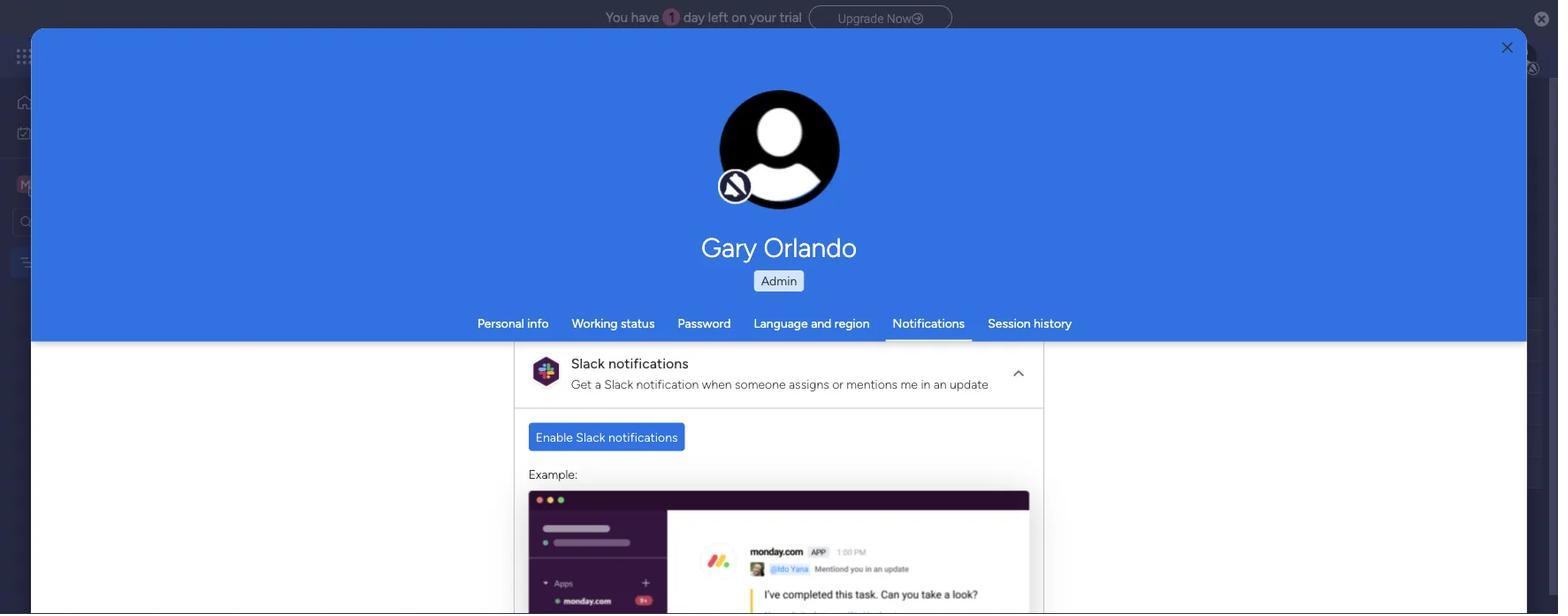 Task type: vqa. For each thing, say whether or not it's contained in the screenshot.
the rightmost NEW
no



Task type: describe. For each thing, give the bounding box(es) containing it.
set
[[515, 134, 533, 149]]

2 of from the left
[[673, 134, 685, 149]]

language and region
[[754, 316, 870, 331]]

personal
[[477, 316, 524, 331]]

working status
[[572, 316, 655, 331]]

admin
[[761, 274, 797, 289]]

nov for nov 15
[[868, 402, 889, 417]]

0 horizontal spatial 1
[[377, 339, 382, 354]]

where
[[688, 134, 722, 149]]

or
[[833, 377, 844, 392]]

khvhg
[[42, 255, 75, 270]]

Due date field
[[856, 305, 915, 324]]

you have 1 day left on your trial
[[606, 10, 802, 26]]

v2 overdue deadline image
[[830, 338, 845, 355]]

history
[[1034, 316, 1072, 331]]

owner
[[643, 307, 681, 322]]

when
[[702, 377, 732, 392]]

profile
[[785, 159, 817, 173]]

date
[[886, 307, 911, 322]]

main workspace
[[41, 176, 145, 193]]

gary orlando dialog
[[31, 28, 1527, 615]]

personal info link
[[477, 316, 549, 331]]

m
[[20, 177, 31, 192]]

14
[[892, 371, 904, 385]]

working for working status
[[572, 316, 618, 331]]

slack notifications get a slack notification when someone assigns or mentions me in an update
[[571, 356, 989, 392]]

project.
[[384, 134, 426, 149]]

assign
[[429, 134, 466, 149]]

a
[[595, 377, 601, 392]]

project for project 1
[[334, 339, 374, 354]]

nov for nov 14
[[868, 371, 889, 385]]

1 horizontal spatial on
[[777, 339, 791, 354]]

am
[[929, 340, 946, 354]]

dapulse rightstroke image
[[912, 12, 923, 25]]

0 horizontal spatial and
[[589, 134, 609, 149]]

project
[[753, 134, 793, 149]]

notification
[[636, 377, 699, 392]]

someone
[[735, 377, 786, 392]]

v2 overdue deadline image
[[830, 401, 845, 418]]

0 vertical spatial on
[[732, 10, 747, 26]]

my work button
[[11, 119, 190, 147]]

in
[[921, 377, 931, 392]]

workspace selection element
[[17, 174, 148, 197]]

stuck
[[749, 402, 780, 417]]

workspace image
[[17, 175, 34, 194]]

home
[[41, 95, 74, 110]]

enable
[[536, 430, 573, 445]]

0 vertical spatial your
[[750, 10, 776, 26]]

status
[[621, 316, 655, 331]]

done
[[750, 370, 779, 385]]

notifications inside slack notifications get a slack notification when someone assigns or mentions me in an update
[[609, 356, 689, 373]]

09:00
[[894, 340, 926, 354]]

enable slack notifications button
[[529, 424, 685, 452]]

left
[[708, 10, 728, 26]]

more
[[831, 133, 859, 148]]

it
[[794, 339, 801, 354]]

password
[[678, 316, 731, 331]]

hide
[[783, 213, 809, 228]]

due
[[861, 307, 883, 322]]

notifications
[[893, 316, 965, 331]]

upgrade now link
[[809, 5, 953, 30]]

owners,
[[469, 134, 512, 149]]

gary orlando image
[[1509, 42, 1537, 71]]

1 of from the left
[[369, 134, 380, 149]]

change profile picture button
[[719, 90, 840, 210]]

gary orlando
[[701, 232, 857, 264]]

notifications link
[[893, 316, 965, 331]]

session history
[[988, 316, 1072, 331]]

dapulse close image
[[1534, 10, 1549, 28]]

region
[[835, 316, 870, 331]]

language
[[754, 316, 808, 331]]



Task type: locate. For each thing, give the bounding box(es) containing it.
0 vertical spatial nov
[[853, 340, 875, 354]]

trial
[[780, 10, 802, 26]]

slack up get
[[571, 356, 605, 373]]

1 notifications from the top
[[609, 356, 689, 373]]

1 vertical spatial your
[[725, 134, 750, 149]]

of
[[369, 134, 380, 149], [673, 134, 685, 149]]

0 horizontal spatial of
[[369, 134, 380, 149]]

notifications
[[609, 356, 689, 373], [609, 430, 678, 445]]

0 vertical spatial notifications
[[609, 356, 689, 373]]

region containing enable slack notifications
[[515, 409, 1044, 615]]

hide button
[[754, 206, 819, 234]]

column information image
[[800, 307, 814, 321]]

0 vertical spatial project
[[441, 306, 481, 321]]

1 horizontal spatial project
[[441, 306, 481, 321]]

notifications up notification
[[609, 356, 689, 373]]

example:
[[529, 468, 578, 483]]

language and region link
[[754, 316, 870, 331]]

nov
[[853, 340, 875, 354], [868, 371, 889, 385], [868, 402, 889, 417]]

1 horizontal spatial and
[[811, 316, 832, 331]]

region
[[515, 409, 1044, 615]]

work
[[59, 126, 86, 141]]

of right type
[[369, 134, 380, 149]]

status
[[747, 307, 783, 322]]

upgrade
[[838, 11, 884, 26]]

select product image
[[16, 48, 34, 65]]

0 horizontal spatial on
[[732, 10, 747, 26]]

nov left 15,
[[853, 340, 875, 354]]

15,
[[878, 340, 892, 354]]

0 vertical spatial 1
[[669, 10, 675, 26]]

nov 15
[[868, 402, 903, 417]]

now
[[887, 11, 912, 26]]

Search in workspace field
[[37, 212, 148, 233]]

0 horizontal spatial your
[[725, 134, 750, 149]]

change profile picture
[[742, 159, 817, 188]]

nov left 15
[[868, 402, 889, 417]]

1 vertical spatial project
[[334, 339, 374, 354]]

nov left 14
[[868, 371, 889, 385]]

1 vertical spatial slack
[[604, 377, 633, 392]]

of right track
[[673, 134, 685, 149]]

gary
[[701, 232, 757, 264]]

timelines
[[536, 134, 586, 149]]

and inside 'dialog'
[[811, 316, 832, 331]]

my work
[[39, 126, 86, 141]]

have
[[631, 10, 659, 26]]

1 horizontal spatial 1
[[669, 10, 675, 26]]

slack right enable
[[576, 430, 606, 445]]

change
[[742, 159, 782, 173]]

Owner field
[[639, 305, 685, 324]]

password link
[[678, 316, 731, 331]]

session history link
[[988, 316, 1072, 331]]

close image
[[1502, 41, 1513, 54]]

update
[[950, 377, 989, 392]]

working
[[572, 316, 618, 331], [728, 339, 774, 354]]

type
[[340, 134, 366, 149]]

assigns
[[789, 377, 829, 392]]

0 vertical spatial working
[[572, 316, 618, 331]]

slack
[[571, 356, 605, 373], [604, 377, 633, 392], [576, 430, 606, 445]]

gary orlando button
[[536, 232, 1022, 264]]

picture
[[762, 174, 798, 188]]

1
[[669, 10, 675, 26], [377, 339, 382, 354]]

working for working on it
[[728, 339, 774, 354]]

upgrade now
[[838, 11, 912, 26]]

and up v2 overdue deadline icon
[[811, 316, 832, 331]]

info
[[527, 316, 549, 331]]

main
[[41, 176, 72, 193]]

1 vertical spatial 1
[[377, 339, 382, 354]]

1 vertical spatial working
[[728, 339, 774, 354]]

on
[[732, 10, 747, 26], [777, 339, 791, 354]]

on left the it
[[777, 339, 791, 354]]

and
[[589, 134, 609, 149], [811, 316, 832, 331]]

see
[[807, 133, 828, 148]]

v2 done deadline image
[[830, 369, 845, 386]]

home button
[[11, 88, 190, 117]]

1 vertical spatial on
[[777, 339, 791, 354]]

personal info
[[477, 316, 549, 331]]

my
[[39, 126, 56, 141]]

nov 14
[[868, 371, 904, 385]]

an
[[934, 377, 947, 392]]

notifications down notification
[[609, 430, 678, 445]]

1 horizontal spatial your
[[750, 10, 776, 26]]

mentions
[[847, 377, 898, 392]]

working left status
[[572, 316, 618, 331]]

orlando
[[764, 232, 857, 264]]

stands.
[[796, 134, 835, 149]]

any
[[318, 134, 337, 149]]

2 notifications from the top
[[609, 430, 678, 445]]

workspace
[[75, 176, 145, 193]]

your left trial
[[750, 10, 776, 26]]

working status link
[[572, 316, 655, 331]]

day
[[684, 10, 705, 26]]

you
[[606, 10, 628, 26]]

track
[[642, 134, 670, 149]]

1 horizontal spatial of
[[673, 134, 685, 149]]

due date
[[861, 307, 911, 322]]

project for project
[[441, 306, 481, 321]]

khvhg list box
[[0, 244, 226, 516]]

column information image
[[923, 307, 937, 321]]

0 vertical spatial and
[[589, 134, 609, 149]]

1 vertical spatial nov
[[868, 371, 889, 385]]

project 1
[[334, 339, 382, 354]]

0 vertical spatial slack
[[571, 356, 605, 373]]

Status field
[[743, 305, 787, 324]]

notifications inside button
[[609, 430, 678, 445]]

nov 15, 09:00 am
[[853, 340, 946, 354]]

project
[[441, 306, 481, 321], [334, 339, 374, 354]]

your right where in the left of the page
[[725, 134, 750, 149]]

2 vertical spatial slack
[[576, 430, 606, 445]]

me
[[901, 377, 918, 392]]

nov for nov 15, 09:00 am
[[853, 340, 875, 354]]

1 vertical spatial notifications
[[609, 430, 678, 445]]

option
[[0, 247, 226, 250]]

1 horizontal spatial working
[[728, 339, 774, 354]]

region inside gary orlando 'dialog'
[[515, 409, 1044, 615]]

0 horizontal spatial working
[[572, 316, 618, 331]]

working inside gary orlando 'dialog'
[[572, 316, 618, 331]]

your
[[750, 10, 776, 26], [725, 134, 750, 149]]

manage
[[271, 134, 315, 149]]

working up done
[[728, 339, 774, 354]]

enable slack notifications
[[536, 430, 678, 445]]

keep
[[612, 134, 639, 149]]

slack inside button
[[576, 430, 606, 445]]

working on it
[[728, 339, 801, 354]]

2 vertical spatial nov
[[868, 402, 889, 417]]

see more
[[807, 133, 859, 148]]

manage any type of project. assign owners, set timelines and keep track of where your project stands.
[[271, 134, 835, 149]]

1 vertical spatial and
[[811, 316, 832, 331]]

get
[[571, 377, 592, 392]]

see more link
[[805, 132, 861, 149]]

and left keep on the left
[[589, 134, 609, 149]]

session
[[988, 316, 1031, 331]]

on right left
[[732, 10, 747, 26]]

slack right a on the left bottom of the page
[[604, 377, 633, 392]]

0 horizontal spatial project
[[334, 339, 374, 354]]



